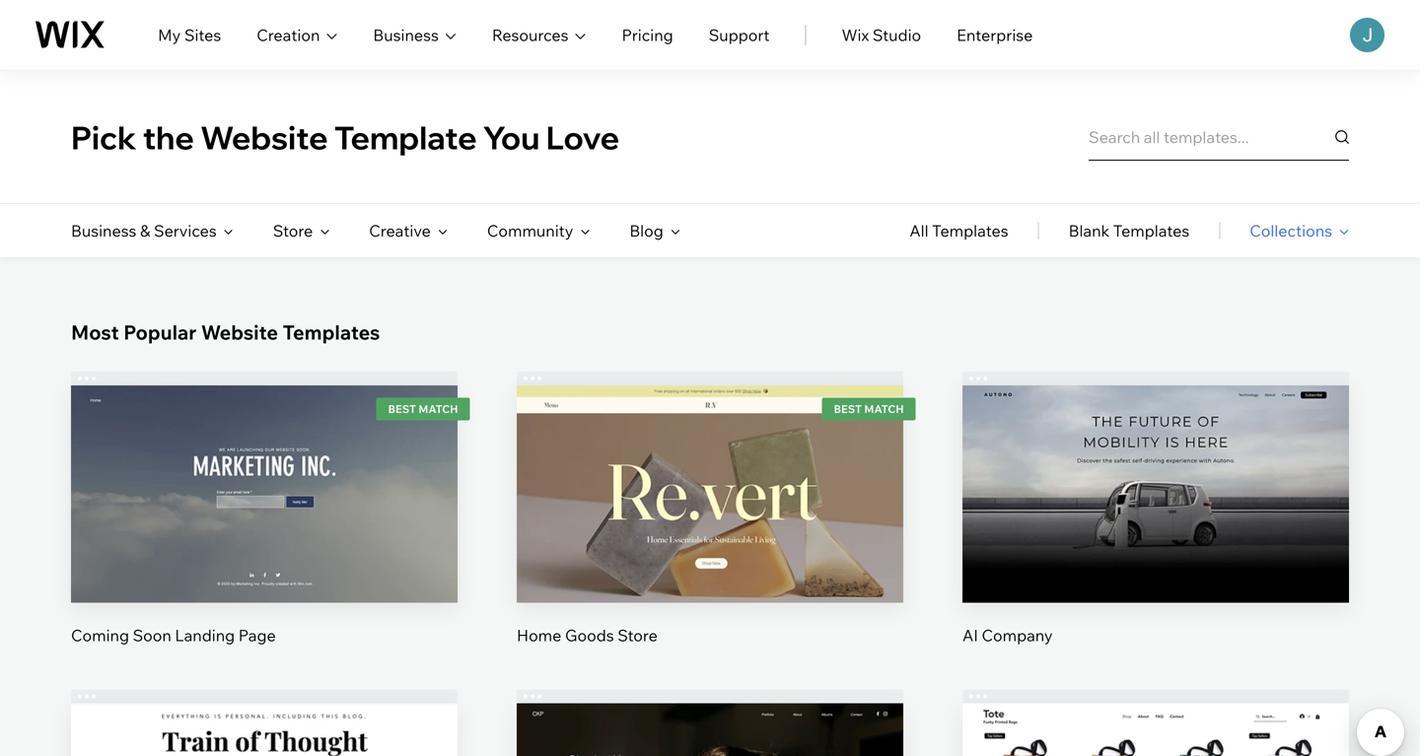 Task type: describe. For each thing, give the bounding box(es) containing it.
view for landing
[[246, 522, 283, 542]]

landing
[[175, 626, 235, 646]]

edit for landing
[[250, 455, 279, 475]]

templates for all templates
[[933, 221, 1009, 241]]

coming soon landing page group
[[71, 372, 458, 647]]

website for the
[[200, 117, 328, 157]]

pricing link
[[622, 23, 674, 47]]

wix
[[842, 25, 870, 45]]

wix studio
[[842, 25, 922, 45]]

support link
[[709, 23, 770, 47]]

services
[[154, 221, 217, 241]]

business button
[[373, 23, 457, 47]]

edit for store
[[696, 455, 725, 475]]

ai company
[[963, 626, 1053, 646]]

enterprise link
[[957, 23, 1033, 47]]

collections
[[1250, 221, 1333, 241]]

view button for landing
[[218, 508, 311, 556]]

edit button for landing
[[218, 441, 311, 489]]

most popular website templates - ai company image
[[963, 386, 1350, 603]]

generic categories element
[[910, 204, 1350, 258]]

resources button
[[492, 23, 587, 47]]

business for business & services
[[71, 221, 137, 241]]

resources
[[492, 25, 569, 45]]

categories by subject element
[[71, 204, 681, 258]]

Search search field
[[1089, 113, 1350, 161]]

view button for store
[[664, 508, 757, 556]]

ai
[[963, 626, 979, 646]]

most popular website templates - coming soon landing page image
[[71, 386, 458, 603]]

page
[[239, 626, 276, 646]]

view button inside "ai company" group
[[1110, 508, 1203, 556]]

all templates link
[[910, 204, 1009, 258]]

view inside "ai company" group
[[1138, 522, 1175, 542]]

home
[[517, 626, 562, 646]]

my
[[158, 25, 181, 45]]

most popular website templates - personal blog image
[[71, 704, 458, 757]]

enterprise
[[957, 25, 1033, 45]]

pick the website template you love
[[71, 117, 620, 157]]

coming soon landing page
[[71, 626, 276, 646]]

creation
[[257, 25, 320, 45]]

edit inside "ai company" group
[[1142, 455, 1171, 475]]

coming
[[71, 626, 129, 646]]

&
[[140, 221, 150, 241]]

most
[[71, 320, 119, 345]]

home goods store
[[517, 626, 658, 646]]

0 horizontal spatial templates
[[283, 320, 380, 345]]

all
[[910, 221, 929, 241]]

soon
[[133, 626, 172, 646]]



Task type: locate. For each thing, give the bounding box(es) containing it.
sites
[[184, 25, 221, 45]]

2 horizontal spatial templates
[[1114, 221, 1190, 241]]

goods
[[565, 626, 614, 646]]

home goods store group
[[517, 372, 904, 647]]

1 view from the left
[[246, 522, 283, 542]]

community
[[487, 221, 574, 241]]

None search field
[[1089, 113, 1350, 161]]

store inside group
[[618, 626, 658, 646]]

blog
[[630, 221, 664, 241]]

2 view button from the left
[[664, 508, 757, 556]]

my sites link
[[158, 23, 221, 47]]

view inside "coming soon landing page" group
[[246, 522, 283, 542]]

business
[[373, 25, 439, 45], [71, 221, 137, 241]]

0 vertical spatial business
[[373, 25, 439, 45]]

1 vertical spatial website
[[201, 320, 278, 345]]

edit button inside "ai company" group
[[1110, 441, 1203, 489]]

1 vertical spatial business
[[71, 221, 137, 241]]

2 horizontal spatial edit
[[1142, 455, 1171, 475]]

view for store
[[692, 522, 729, 542]]

2 horizontal spatial edit button
[[1110, 441, 1203, 489]]

0 vertical spatial store
[[273, 221, 313, 241]]

1 website from the top
[[200, 117, 328, 157]]

1 horizontal spatial business
[[373, 25, 439, 45]]

2 edit button from the left
[[664, 441, 757, 489]]

templates for blank templates
[[1114, 221, 1190, 241]]

template
[[334, 117, 477, 157]]

love
[[546, 117, 620, 157]]

0 vertical spatial website
[[200, 117, 328, 157]]

2 edit from the left
[[696, 455, 725, 475]]

wix studio link
[[842, 23, 922, 47]]

all templates
[[910, 221, 1009, 241]]

business & services
[[71, 221, 217, 241]]

view inside home goods store group
[[692, 522, 729, 542]]

edit inside "coming soon landing page" group
[[250, 455, 279, 475]]

company
[[982, 626, 1053, 646]]

my sites
[[158, 25, 221, 45]]

you
[[483, 117, 540, 157]]

website right the
[[200, 117, 328, 157]]

support
[[709, 25, 770, 45]]

0 horizontal spatial view button
[[218, 508, 311, 556]]

0 horizontal spatial view
[[246, 522, 283, 542]]

website for popular
[[201, 320, 278, 345]]

creative
[[369, 221, 431, 241]]

edit inside home goods store group
[[696, 455, 725, 475]]

store
[[273, 221, 313, 241], [618, 626, 658, 646]]

1 edit from the left
[[250, 455, 279, 475]]

blank templates link
[[1069, 204, 1190, 258]]

3 view button from the left
[[1110, 508, 1203, 556]]

blank
[[1069, 221, 1110, 241]]

studio
[[873, 25, 922, 45]]

view button inside home goods store group
[[664, 508, 757, 556]]

templates
[[933, 221, 1009, 241], [1114, 221, 1190, 241], [283, 320, 380, 345]]

edit button inside "coming soon landing page" group
[[218, 441, 311, 489]]

0 horizontal spatial business
[[71, 221, 137, 241]]

most popular website templates - home goods store image
[[517, 386, 904, 603]]

0 horizontal spatial edit
[[250, 455, 279, 475]]

0 horizontal spatial edit button
[[218, 441, 311, 489]]

edit button
[[218, 441, 311, 489], [664, 441, 757, 489], [1110, 441, 1203, 489]]

the
[[143, 117, 194, 157]]

most popular website templates - photographer image
[[517, 704, 904, 757]]

business inside popup button
[[373, 25, 439, 45]]

2 horizontal spatial view
[[1138, 522, 1175, 542]]

view
[[246, 522, 283, 542], [692, 522, 729, 542], [1138, 522, 1175, 542]]

business for business
[[373, 25, 439, 45]]

most popular website templates - accessories store image
[[963, 704, 1350, 757]]

most popular website templates
[[71, 320, 380, 345]]

website right popular
[[201, 320, 278, 345]]

3 view from the left
[[1138, 522, 1175, 542]]

creation button
[[257, 23, 338, 47]]

edit
[[250, 455, 279, 475], [696, 455, 725, 475], [1142, 455, 1171, 475]]

pricing
[[622, 25, 674, 45]]

store inside categories by subject element
[[273, 221, 313, 241]]

1 horizontal spatial view button
[[664, 508, 757, 556]]

1 edit button from the left
[[218, 441, 311, 489]]

1 view button from the left
[[218, 508, 311, 556]]

2 website from the top
[[201, 320, 278, 345]]

1 horizontal spatial view
[[692, 522, 729, 542]]

website
[[200, 117, 328, 157], [201, 320, 278, 345]]

1 horizontal spatial edit
[[696, 455, 725, 475]]

pick
[[71, 117, 137, 157]]

categories. use the left and right arrow keys to navigate the menu element
[[0, 204, 1421, 258]]

view button
[[218, 508, 311, 556], [664, 508, 757, 556], [1110, 508, 1203, 556]]

2 horizontal spatial view button
[[1110, 508, 1203, 556]]

1 horizontal spatial store
[[618, 626, 658, 646]]

3 edit button from the left
[[1110, 441, 1203, 489]]

blank templates
[[1069, 221, 1190, 241]]

business inside categories by subject element
[[71, 221, 137, 241]]

0 horizontal spatial store
[[273, 221, 313, 241]]

1 vertical spatial store
[[618, 626, 658, 646]]

edit button inside home goods store group
[[664, 441, 757, 489]]

view button inside "coming soon landing page" group
[[218, 508, 311, 556]]

2 view from the left
[[692, 522, 729, 542]]

ai company group
[[963, 372, 1350, 647]]

popular
[[124, 320, 197, 345]]

edit button for store
[[664, 441, 757, 489]]

3 edit from the left
[[1142, 455, 1171, 475]]

1 horizontal spatial templates
[[933, 221, 1009, 241]]

profile image image
[[1351, 18, 1385, 52]]

1 horizontal spatial edit button
[[664, 441, 757, 489]]



Task type: vqa. For each thing, say whether or not it's contained in the screenshot.
the left solutions
no



